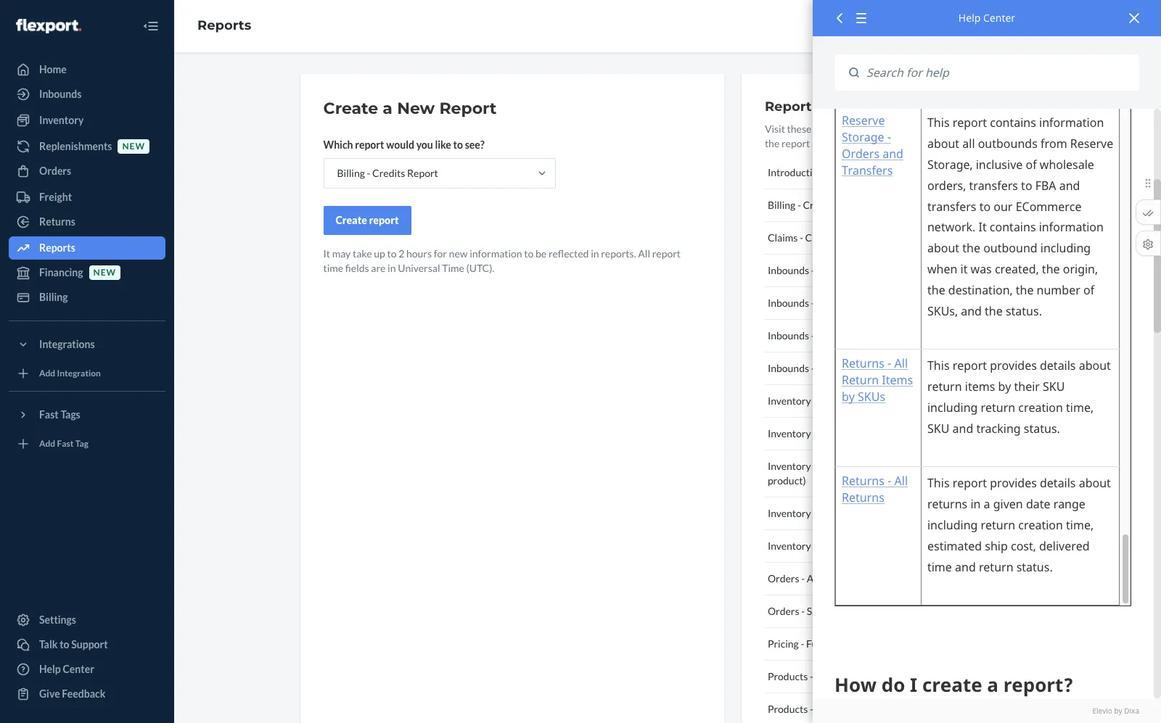 Task type: describe. For each thing, give the bounding box(es) containing it.
report up these
[[765, 99, 812, 115]]

- for inbounds - shipping plan reconciliation button
[[812, 362, 815, 375]]

freight
[[39, 191, 72, 203]]

long
[[855, 508, 877, 520]]

dixa
[[1125, 706, 1140, 716]]

orders for orders - all orders
[[768, 573, 800, 585]]

billing link
[[9, 286, 166, 309]]

inventory link
[[9, 109, 166, 132]]

0 vertical spatial reports link
[[197, 18, 251, 34]]

counts for products - all skus with alias counts
[[904, 671, 936, 683]]

freight link
[[9, 186, 166, 209]]

home link
[[9, 58, 166, 81]]

glossary
[[816, 99, 874, 115]]

tracking for (all
[[835, 428, 872, 440]]

term
[[878, 508, 901, 520]]

details.
[[865, 137, 897, 150]]

up
[[374, 248, 385, 260]]

inventory details - reserve storage
[[768, 540, 925, 553]]

1 horizontal spatial help center
[[959, 11, 1016, 25]]

lot for inventory - lot tracking and fefo (single product)
[[819, 460, 833, 473]]

report down you
[[407, 167, 438, 179]]

articles
[[870, 123, 903, 135]]

support
[[71, 639, 108, 651]]

inbounds - inventory reconciliation button
[[765, 255, 1002, 288]]

Search search field
[[860, 54, 1140, 91]]

new for financing
[[93, 267, 116, 278]]

create report button
[[323, 206, 411, 235]]

0 horizontal spatial reports
[[39, 242, 75, 254]]

which report would you like to see?
[[323, 139, 485, 151]]

with for all
[[856, 671, 878, 683]]

claims - claims submitted button
[[765, 222, 1002, 255]]

a inside visit these help center articles to get a description of the report and column details.
[[933, 123, 938, 135]]

introduction to reporting button
[[765, 157, 1002, 189]]

- for inventory - units in long term storage button
[[813, 508, 817, 520]]

time
[[442, 262, 465, 274]]

elevio by dixa
[[1093, 706, 1140, 716]]

help inside visit these help center articles to get a description of the report and column details.
[[814, 123, 835, 135]]

hours
[[407, 248, 432, 260]]

fees
[[856, 638, 877, 651]]

tags
[[61, 409, 80, 421]]

- for orders - all orders button
[[802, 573, 805, 585]]

inventory inside button
[[817, 264, 860, 277]]

in inside button
[[845, 508, 853, 520]]

reflected
[[549, 248, 589, 260]]

lot for inventory - lot tracking and fefo (all products)
[[819, 428, 833, 440]]

submitted
[[838, 232, 884, 244]]

1 claims from the left
[[768, 232, 798, 244]]

be
[[536, 248, 547, 260]]

give feedback
[[39, 688, 106, 701]]

settings link
[[9, 609, 166, 632]]

orders link
[[9, 160, 166, 183]]

skus for available
[[859, 704, 883, 716]]

see?
[[465, 139, 485, 151]]

to right 'talk'
[[60, 639, 69, 651]]

inventory - lot tracking and fefo (single product) button
[[765, 451, 1002, 498]]

returns
[[39, 216, 75, 228]]

settings
[[39, 614, 76, 627]]

billing inside button
[[768, 199, 796, 211]]

inventory for inventory - lot tracking and fefo (single product)
[[768, 460, 811, 473]]

which
[[323, 139, 353, 151]]

create report
[[336, 214, 399, 227]]

create for create a new report
[[323, 99, 378, 118]]

(utc).
[[467, 262, 495, 274]]

report inside visit these help center articles to get a description of the report and column details.
[[782, 137, 810, 150]]

- for inbounds - packages button
[[812, 330, 815, 342]]

products for products - all skus with alias counts
[[768, 671, 808, 683]]

inbounds - packages button
[[765, 320, 1002, 353]]

orders for orders
[[39, 165, 71, 177]]

0 horizontal spatial billing - credits report
[[337, 167, 438, 179]]

reporting
[[838, 166, 882, 179]]

units
[[819, 508, 843, 520]]

add for add integration
[[39, 368, 55, 379]]

inventory - lot tracking and fefo (single product)
[[768, 460, 948, 487]]

and for inventory - lot tracking and fefo (all products)
[[874, 428, 890, 440]]

(single
[[920, 460, 948, 473]]

pricing - fulfillment fees for skus
[[768, 638, 918, 651]]

0 horizontal spatial credits
[[373, 167, 405, 179]]

all for products
[[816, 671, 828, 683]]

- for 'inbounds - inventory reconciliation' button
[[812, 264, 815, 277]]

to left 2
[[387, 248, 397, 260]]

home
[[39, 63, 67, 76]]

to left "be"
[[524, 248, 534, 260]]

orders for orders - shipments
[[768, 606, 800, 618]]

column
[[831, 137, 864, 150]]

claims - claims submitted
[[768, 232, 884, 244]]

counts for products - available skus with alias counts
[[933, 704, 965, 716]]

and inside visit these help center articles to get a description of the report and column details.
[[812, 137, 829, 150]]

fulfillment
[[807, 638, 854, 651]]

elevio
[[1093, 706, 1113, 716]]

integration
[[57, 368, 101, 379]]

reconciliation for inbounds - inventory reconciliation
[[862, 264, 926, 277]]

products - all skus with alias counts button
[[765, 661, 1002, 694]]

today
[[849, 395, 875, 407]]

integrations
[[39, 338, 95, 351]]

inbounds for inbounds - packages
[[768, 330, 810, 342]]

0 vertical spatial billing
[[337, 167, 365, 179]]

- for inventory - lot tracking and fefo (all products) button at the bottom right of the page
[[813, 428, 817, 440]]

add integration
[[39, 368, 101, 379]]

orders up shipments
[[821, 573, 853, 585]]

levels
[[819, 395, 847, 407]]

inbounds for inbounds - inventory reconciliation
[[768, 264, 810, 277]]

1 vertical spatial reports link
[[9, 237, 166, 260]]

visit these help center articles to get a description of the report and column details.
[[765, 123, 1001, 150]]

time
[[323, 262, 344, 274]]

orders - shipments button
[[765, 596, 1002, 629]]

- for products - all skus with alias counts button on the right
[[810, 671, 814, 683]]

- for pricing - fulfillment fees for skus button
[[801, 638, 805, 651]]

pricing - fulfillment fees for skus button
[[765, 629, 1002, 661]]

1 horizontal spatial in
[[591, 248, 599, 260]]

2 horizontal spatial center
[[984, 11, 1016, 25]]

fast inside add fast tag link
[[57, 439, 74, 450]]

inbounds - monthly reconciliation
[[768, 297, 920, 309]]

inbounds - shipping plan reconciliation button
[[765, 353, 1002, 386]]

create for create report
[[336, 214, 367, 227]]

integrations button
[[9, 333, 166, 356]]

inventory - levels today button
[[765, 386, 1002, 418]]

fields
[[345, 262, 369, 274]]

report inside button
[[838, 199, 869, 211]]

shipping
[[817, 362, 855, 375]]

create a new report
[[323, 99, 497, 118]]

orders - all orders button
[[765, 563, 1002, 596]]

report left would
[[355, 139, 384, 151]]

add fast tag link
[[9, 433, 166, 456]]

inventory - lot tracking and fefo (all products)
[[768, 428, 978, 440]]

introduction to reporting
[[768, 166, 882, 179]]

introduction
[[768, 166, 824, 179]]



Task type: locate. For each thing, give the bounding box(es) containing it.
0 vertical spatial and
[[812, 137, 829, 150]]

inbounds inside inbounds - shipping plan reconciliation button
[[768, 362, 810, 375]]

feedback
[[62, 688, 106, 701]]

credits inside billing - credits report button
[[803, 199, 836, 211]]

billing down "financing" in the top left of the page
[[39, 291, 68, 303]]

in left reports.
[[591, 248, 599, 260]]

help down report glossary
[[814, 123, 835, 135]]

skus down products - all skus with alias counts button on the right
[[859, 704, 883, 716]]

2 vertical spatial reconciliation
[[879, 362, 942, 375]]

1 vertical spatial counts
[[933, 704, 965, 716]]

report right reports.
[[653, 248, 681, 260]]

skus inside the products - available skus with alias counts button
[[859, 704, 883, 716]]

center up search search box
[[984, 11, 1016, 25]]

1 vertical spatial all
[[807, 573, 819, 585]]

1 vertical spatial add
[[39, 439, 55, 450]]

(all
[[920, 428, 933, 440]]

1 lot from the top
[[819, 428, 833, 440]]

0 vertical spatial help center
[[959, 11, 1016, 25]]

claims
[[768, 232, 798, 244], [806, 232, 836, 244]]

reports
[[197, 18, 251, 34], [39, 242, 75, 254]]

0 horizontal spatial help center
[[39, 664, 94, 676]]

- inside inventory - lot tracking and fefo (single product)
[[813, 460, 817, 473]]

0 vertical spatial center
[[984, 11, 1016, 25]]

all down fulfillment
[[816, 671, 828, 683]]

0 horizontal spatial help
[[39, 664, 61, 676]]

1 vertical spatial a
[[933, 123, 938, 135]]

alias
[[880, 671, 902, 683], [909, 704, 931, 716]]

storage right term
[[903, 508, 938, 520]]

report down reporting
[[838, 199, 869, 211]]

0 vertical spatial counts
[[904, 671, 936, 683]]

reconciliation inside "inbounds - monthly reconciliation" button
[[857, 297, 920, 309]]

tracking for (single
[[835, 460, 872, 473]]

0 vertical spatial a
[[383, 99, 393, 118]]

1 horizontal spatial with
[[885, 704, 907, 716]]

visit
[[765, 123, 786, 135]]

reports link
[[197, 18, 251, 34], [9, 237, 166, 260]]

0 vertical spatial new
[[122, 141, 145, 152]]

0 horizontal spatial with
[[856, 671, 878, 683]]

by
[[1115, 706, 1123, 716]]

center inside visit these help center articles to get a description of the report and column details.
[[837, 123, 868, 135]]

inbounds for inbounds - shipping plan reconciliation
[[768, 362, 810, 375]]

- for orders - shipments button
[[802, 606, 805, 618]]

it may take up to 2 hours for new information to be reflected in reports. all report time fields are in universal time (utc).
[[323, 248, 681, 274]]

fefo
[[892, 428, 918, 440], [892, 460, 918, 473]]

inventory up monthly
[[817, 264, 860, 277]]

storage
[[903, 508, 938, 520], [891, 540, 925, 553]]

for up time
[[434, 248, 447, 260]]

all inside it may take up to 2 hours for new information to be reflected in reports. all report time fields are in universal time (utc).
[[638, 248, 651, 260]]

1 vertical spatial reports
[[39, 242, 75, 254]]

new up time
[[449, 248, 468, 260]]

reconciliation down 'inbounds - inventory reconciliation' button
[[857, 297, 920, 309]]

help center up give feedback
[[39, 664, 94, 676]]

inventory for inventory
[[39, 114, 84, 126]]

1 vertical spatial help center
[[39, 664, 94, 676]]

0 vertical spatial alias
[[880, 671, 902, 683]]

skus
[[894, 638, 918, 651], [830, 671, 854, 683], [859, 704, 883, 716]]

2 horizontal spatial new
[[449, 248, 468, 260]]

in right are
[[388, 262, 396, 274]]

claims left the submitted
[[806, 232, 836, 244]]

products - all skus with alias counts
[[768, 671, 936, 683]]

create up may
[[336, 214, 367, 227]]

1 vertical spatial alias
[[909, 704, 931, 716]]

1 horizontal spatial alias
[[909, 704, 931, 716]]

fefo left (all at the bottom right of page
[[892, 428, 918, 440]]

1 products from the top
[[768, 671, 808, 683]]

fast left 'tag'
[[57, 439, 74, 450]]

for inside it may take up to 2 hours for new information to be reflected in reports. all report time fields are in universal time (utc).
[[434, 248, 447, 260]]

0 vertical spatial products
[[768, 671, 808, 683]]

help center
[[959, 11, 1016, 25], [39, 664, 94, 676]]

are
[[371, 262, 386, 274]]

to right the like at top
[[453, 139, 463, 151]]

talk to support button
[[9, 634, 166, 657]]

1 horizontal spatial billing - credits report
[[768, 199, 869, 211]]

0 vertical spatial billing - credits report
[[337, 167, 438, 179]]

0 horizontal spatial claims
[[768, 232, 798, 244]]

reconciliation down inbounds - packages button
[[879, 362, 942, 375]]

report
[[440, 99, 497, 118], [765, 99, 812, 115], [407, 167, 438, 179], [838, 199, 869, 211]]

0 vertical spatial lot
[[819, 428, 833, 440]]

to inside visit these help center articles to get a description of the report and column details.
[[905, 123, 914, 135]]

skus inside products - all skus with alias counts button
[[830, 671, 854, 683]]

billing
[[337, 167, 365, 179], [768, 199, 796, 211], [39, 291, 68, 303]]

center up column
[[837, 123, 868, 135]]

all right reports.
[[638, 248, 651, 260]]

new
[[397, 99, 435, 118]]

it
[[323, 248, 330, 260]]

billing down introduction
[[768, 199, 796, 211]]

- down which report would you like to see?
[[367, 167, 371, 179]]

the
[[765, 137, 780, 150]]

1 fefo from the top
[[892, 428, 918, 440]]

lot inside inventory - lot tracking and fefo (single product)
[[819, 460, 833, 473]]

and
[[812, 137, 829, 150], [874, 428, 890, 440], [874, 460, 890, 473]]

skus inside pricing - fulfillment fees for skus button
[[894, 638, 918, 651]]

inbounds inside inbounds link
[[39, 88, 82, 100]]

2 products from the top
[[768, 704, 808, 716]]

description
[[940, 123, 990, 135]]

in left long
[[845, 508, 853, 520]]

0 vertical spatial tracking
[[835, 428, 872, 440]]

- for "claims - claims submitted" button
[[800, 232, 804, 244]]

billing - credits report button
[[765, 189, 1002, 222]]

0 vertical spatial create
[[323, 99, 378, 118]]

inbounds - inventory reconciliation
[[768, 264, 926, 277]]

inbounds inside inbounds - packages button
[[768, 330, 810, 342]]

2 vertical spatial billing
[[39, 291, 68, 303]]

2 fefo from the top
[[892, 460, 918, 473]]

packages
[[817, 330, 858, 342]]

inventory - units in long term storage
[[768, 508, 938, 520]]

add left integration
[[39, 368, 55, 379]]

inbounds for inbounds
[[39, 88, 82, 100]]

0 horizontal spatial reports link
[[9, 237, 166, 260]]

0 vertical spatial in
[[591, 248, 599, 260]]

- down inventory - levels today
[[813, 428, 817, 440]]

center
[[984, 11, 1016, 25], [837, 123, 868, 135], [63, 664, 94, 676]]

2
[[399, 248, 405, 260]]

fast tags
[[39, 409, 80, 421]]

report down these
[[782, 137, 810, 150]]

fast left the tags
[[39, 409, 59, 421]]

1 vertical spatial products
[[768, 704, 808, 716]]

1 horizontal spatial claims
[[806, 232, 836, 244]]

- down fulfillment
[[810, 671, 814, 683]]

create
[[323, 99, 378, 118], [336, 214, 367, 227]]

1 vertical spatial billing - credits report
[[768, 199, 869, 211]]

1 add from the top
[[39, 368, 55, 379]]

1 vertical spatial storage
[[891, 540, 925, 553]]

replenishments
[[39, 140, 112, 152]]

- left levels
[[813, 395, 817, 407]]

- down claims - claims submitted
[[812, 264, 815, 277]]

0 horizontal spatial billing
[[39, 291, 68, 303]]

inbounds up inbounds - packages
[[768, 297, 810, 309]]

products down pricing
[[768, 671, 808, 683]]

orders up "freight"
[[39, 165, 71, 177]]

2 vertical spatial center
[[63, 664, 94, 676]]

report inside 'button'
[[369, 214, 399, 227]]

1 vertical spatial lot
[[819, 460, 833, 473]]

1 vertical spatial billing
[[768, 199, 796, 211]]

returns link
[[9, 211, 166, 234]]

reconciliation down "claims - claims submitted" button
[[862, 264, 926, 277]]

billing down which
[[337, 167, 365, 179]]

- up inventory - units in long term storage
[[813, 460, 817, 473]]

0 vertical spatial storage
[[903, 508, 938, 520]]

tracking inside inventory - lot tracking and fefo (single product)
[[835, 460, 872, 473]]

orders - all orders
[[768, 573, 853, 585]]

0 vertical spatial fast
[[39, 409, 59, 421]]

with inside products - all skus with alias counts button
[[856, 671, 878, 683]]

to left reporting
[[826, 166, 836, 179]]

inbounds down claims - claims submitted
[[768, 264, 810, 277]]

inbounds left packages
[[768, 330, 810, 342]]

0 horizontal spatial alias
[[880, 671, 902, 683]]

billing - credits report
[[337, 167, 438, 179], [768, 199, 869, 211]]

reconciliation inside 'inbounds - inventory reconciliation' button
[[862, 264, 926, 277]]

billing - credits report down would
[[337, 167, 438, 179]]

inventory down product)
[[768, 508, 811, 520]]

products)
[[935, 428, 978, 440]]

and left column
[[812, 137, 829, 150]]

- left packages
[[812, 330, 815, 342]]

2 add from the top
[[39, 439, 55, 450]]

- right pricing
[[801, 638, 805, 651]]

0 vertical spatial with
[[856, 671, 878, 683]]

add down the fast tags
[[39, 439, 55, 450]]

storage right 'reserve'
[[891, 540, 925, 553]]

0 vertical spatial credits
[[373, 167, 405, 179]]

2 horizontal spatial billing
[[768, 199, 796, 211]]

1 tracking from the top
[[835, 428, 872, 440]]

talk
[[39, 639, 58, 651]]

these
[[787, 123, 812, 135]]

inbounds for inbounds - monthly reconciliation
[[768, 297, 810, 309]]

all
[[638, 248, 651, 260], [807, 573, 819, 585], [816, 671, 828, 683]]

1 vertical spatial fefo
[[892, 460, 918, 473]]

inventory - lot tracking and fefo (all products) button
[[765, 418, 1002, 451]]

inbounds link
[[9, 83, 166, 106]]

center down talk to support
[[63, 664, 94, 676]]

0 vertical spatial add
[[39, 368, 55, 379]]

and for inventory - lot tracking and fefo (single product)
[[874, 460, 890, 473]]

1 vertical spatial credits
[[803, 199, 836, 211]]

products for products - available skus with alias counts
[[768, 704, 808, 716]]

- up orders - shipments
[[802, 573, 805, 585]]

1 vertical spatial create
[[336, 214, 367, 227]]

2 horizontal spatial help
[[959, 11, 981, 25]]

universal
[[398, 262, 440, 274]]

take
[[353, 248, 372, 260]]

get
[[916, 123, 931, 135]]

new inside it may take up to 2 hours for new information to be reflected in reports. all report time fields are in universal time (utc).
[[449, 248, 468, 260]]

2 vertical spatial help
[[39, 664, 61, 676]]

2 tracking from the top
[[835, 460, 872, 473]]

0 horizontal spatial a
[[383, 99, 393, 118]]

close navigation image
[[142, 17, 160, 35]]

2 claims from the left
[[806, 232, 836, 244]]

give feedback button
[[9, 683, 166, 706]]

0 vertical spatial for
[[434, 248, 447, 260]]

1 vertical spatial tracking
[[835, 460, 872, 473]]

monthly
[[817, 297, 855, 309]]

inventory - levels today
[[768, 395, 875, 407]]

skus down pricing - fulfillment fees for skus
[[830, 671, 854, 683]]

fefo left (single
[[892, 460, 918, 473]]

0 horizontal spatial in
[[388, 262, 396, 274]]

inventory for inventory - levels today
[[768, 395, 811, 407]]

1 horizontal spatial credits
[[803, 199, 836, 211]]

flexport logo image
[[16, 19, 81, 33]]

1 vertical spatial help
[[814, 123, 835, 135]]

2 horizontal spatial in
[[845, 508, 853, 520]]

0 vertical spatial fefo
[[892, 428, 918, 440]]

- left units
[[813, 508, 817, 520]]

to
[[905, 123, 914, 135], [453, 139, 463, 151], [826, 166, 836, 179], [387, 248, 397, 260], [524, 248, 534, 260], [60, 639, 69, 651]]

1 vertical spatial with
[[885, 704, 907, 716]]

inbounds inside 'inbounds - inventory reconciliation' button
[[768, 264, 810, 277]]

report
[[782, 137, 810, 150], [355, 139, 384, 151], [369, 214, 399, 227], [653, 248, 681, 260]]

add
[[39, 368, 55, 379], [39, 439, 55, 450]]

a left new
[[383, 99, 393, 118]]

skus for all
[[830, 671, 854, 683]]

create up which
[[323, 99, 378, 118]]

inventory for inventory - units in long term storage
[[768, 508, 811, 520]]

create inside 'create report' 'button'
[[336, 214, 367, 227]]

orders
[[39, 165, 71, 177], [768, 573, 800, 585], [821, 573, 853, 585], [768, 606, 800, 618]]

inventory down inventory - levels today
[[768, 428, 811, 440]]

billing - credits report down introduction to reporting
[[768, 199, 869, 211]]

inventory up product)
[[768, 460, 811, 473]]

2 vertical spatial and
[[874, 460, 890, 473]]

help up give
[[39, 664, 61, 676]]

1 vertical spatial for
[[879, 638, 892, 651]]

1 vertical spatial reconciliation
[[857, 297, 920, 309]]

inbounds inside "inbounds - monthly reconciliation" button
[[768, 297, 810, 309]]

inventory - units in long term storage button
[[765, 498, 1002, 531]]

2 vertical spatial new
[[93, 267, 116, 278]]

- left shipments
[[802, 606, 805, 618]]

1 vertical spatial skus
[[830, 671, 854, 683]]

lot down inventory - levels today
[[819, 428, 833, 440]]

may
[[332, 248, 351, 260]]

- for "inbounds - monthly reconciliation" button
[[812, 297, 815, 309]]

inventory left levels
[[768, 395, 811, 407]]

products - available skus with alias counts
[[768, 704, 965, 716]]

inbounds down inbounds - packages
[[768, 362, 810, 375]]

for
[[434, 248, 447, 260], [879, 638, 892, 651]]

add fast tag
[[39, 439, 89, 450]]

reconciliation inside inbounds - shipping plan reconciliation button
[[879, 362, 942, 375]]

a right get
[[933, 123, 938, 135]]

and inside inventory - lot tracking and fefo (single product)
[[874, 460, 890, 473]]

fefo for (all
[[892, 428, 918, 440]]

inventory for inventory - lot tracking and fefo (all products)
[[768, 428, 811, 440]]

fefo inside inventory - lot tracking and fefo (single product)
[[892, 460, 918, 473]]

1 vertical spatial and
[[874, 428, 890, 440]]

2 horizontal spatial skus
[[894, 638, 918, 651]]

1 horizontal spatial center
[[837, 123, 868, 135]]

report up see?
[[440, 99, 497, 118]]

1 vertical spatial new
[[449, 248, 468, 260]]

claims down introduction
[[768, 232, 798, 244]]

all for orders
[[807, 573, 819, 585]]

inbounds down home
[[39, 88, 82, 100]]

- up inbounds - inventory reconciliation
[[800, 232, 804, 244]]

alias for products - all skus with alias counts
[[880, 671, 902, 683]]

new up the orders link
[[122, 141, 145, 152]]

0 vertical spatial help
[[959, 11, 981, 25]]

with inside the products - available skus with alias counts button
[[885, 704, 907, 716]]

inventory
[[39, 114, 84, 126], [817, 264, 860, 277], [768, 395, 811, 407], [768, 428, 811, 440], [768, 460, 811, 473], [768, 508, 811, 520], [768, 540, 811, 553]]

0 horizontal spatial for
[[434, 248, 447, 260]]

- left shipping
[[812, 362, 815, 375]]

1 horizontal spatial skus
[[859, 704, 883, 716]]

1 horizontal spatial new
[[122, 141, 145, 152]]

tracking down inventory - lot tracking and fefo (all products)
[[835, 460, 872, 473]]

1 vertical spatial in
[[388, 262, 396, 274]]

1 horizontal spatial reports
[[197, 18, 251, 34]]

inventory up 'orders - all orders'
[[768, 540, 811, 553]]

0 vertical spatial reports
[[197, 18, 251, 34]]

with down products - all skus with alias counts button on the right
[[885, 704, 907, 716]]

2 vertical spatial in
[[845, 508, 853, 520]]

1 horizontal spatial a
[[933, 123, 938, 135]]

report inside it may take up to 2 hours for new information to be reflected in reports. all report time fields are in universal time (utc).
[[653, 248, 681, 260]]

2 vertical spatial skus
[[859, 704, 883, 716]]

0 horizontal spatial center
[[63, 664, 94, 676]]

help center up search search box
[[959, 11, 1016, 25]]

tracking down today
[[835, 428, 872, 440]]

alias up the products - available skus with alias counts button
[[880, 671, 902, 683]]

0 vertical spatial skus
[[894, 638, 918, 651]]

1 horizontal spatial reports link
[[197, 18, 251, 34]]

with down fees
[[856, 671, 878, 683]]

of
[[992, 123, 1001, 135]]

inbounds - shipping plan reconciliation
[[768, 362, 942, 375]]

new for replenishments
[[122, 141, 145, 152]]

0 horizontal spatial skus
[[830, 671, 854, 683]]

you
[[416, 139, 433, 151]]

for inside button
[[879, 638, 892, 651]]

inventory up 'replenishments' at the left top
[[39, 114, 84, 126]]

products left available
[[768, 704, 808, 716]]

1 vertical spatial fast
[[57, 439, 74, 450]]

0 vertical spatial reconciliation
[[862, 264, 926, 277]]

0 horizontal spatial new
[[93, 267, 116, 278]]

credits down would
[[373, 167, 405, 179]]

shipments
[[807, 606, 854, 618]]

- for inventory - levels today button
[[813, 395, 817, 407]]

with for available
[[885, 704, 907, 716]]

and down inventory - levels today button
[[874, 428, 890, 440]]

orders - shipments
[[768, 606, 854, 618]]

- for the products - available skus with alias counts button
[[810, 704, 814, 716]]

lot up units
[[819, 460, 833, 473]]

- for inventory - lot tracking and fefo (single product) button
[[813, 460, 817, 473]]

- right details
[[847, 540, 850, 553]]

and down inventory - lot tracking and fefo (all products) button at the bottom right of the page
[[874, 460, 890, 473]]

add for add fast tag
[[39, 439, 55, 450]]

fast tags button
[[9, 404, 166, 427]]

- left available
[[810, 704, 814, 716]]

0 vertical spatial all
[[638, 248, 651, 260]]

add integration link
[[9, 362, 166, 386]]

1 horizontal spatial billing
[[337, 167, 365, 179]]

1 vertical spatial center
[[837, 123, 868, 135]]

pricing
[[768, 638, 799, 651]]

billing - credits report inside button
[[768, 199, 869, 211]]

new up billing link
[[93, 267, 116, 278]]

help up search search box
[[959, 11, 981, 25]]

available
[[816, 704, 857, 716]]

in
[[591, 248, 599, 260], [388, 262, 396, 274], [845, 508, 853, 520]]

reconciliation for inbounds - monthly reconciliation
[[857, 297, 920, 309]]

1 horizontal spatial for
[[879, 638, 892, 651]]

1 horizontal spatial help
[[814, 123, 835, 135]]

- left monthly
[[812, 297, 815, 309]]

alias for products - available skus with alias counts
[[909, 704, 931, 716]]

like
[[435, 139, 452, 151]]

- for billing - credits report button
[[798, 199, 801, 211]]

fast inside fast tags dropdown button
[[39, 409, 59, 421]]

skus down orders - shipments button
[[894, 638, 918, 651]]

all up orders - shipments
[[807, 573, 819, 585]]

orders up pricing
[[768, 606, 800, 618]]

inventory for inventory details - reserve storage
[[768, 540, 811, 553]]

inbounds - monthly reconciliation button
[[765, 288, 1002, 320]]

2 vertical spatial all
[[816, 671, 828, 683]]

- down introduction
[[798, 199, 801, 211]]

2 lot from the top
[[819, 460, 833, 473]]

fefo for (single
[[892, 460, 918, 473]]

information
[[470, 248, 522, 260]]

fast
[[39, 409, 59, 421], [57, 439, 74, 450]]

to left get
[[905, 123, 914, 135]]

inventory inside inventory - lot tracking and fefo (single product)
[[768, 460, 811, 473]]



Task type: vqa. For each thing, say whether or not it's contained in the screenshot.
THE LIKE at top
yes



